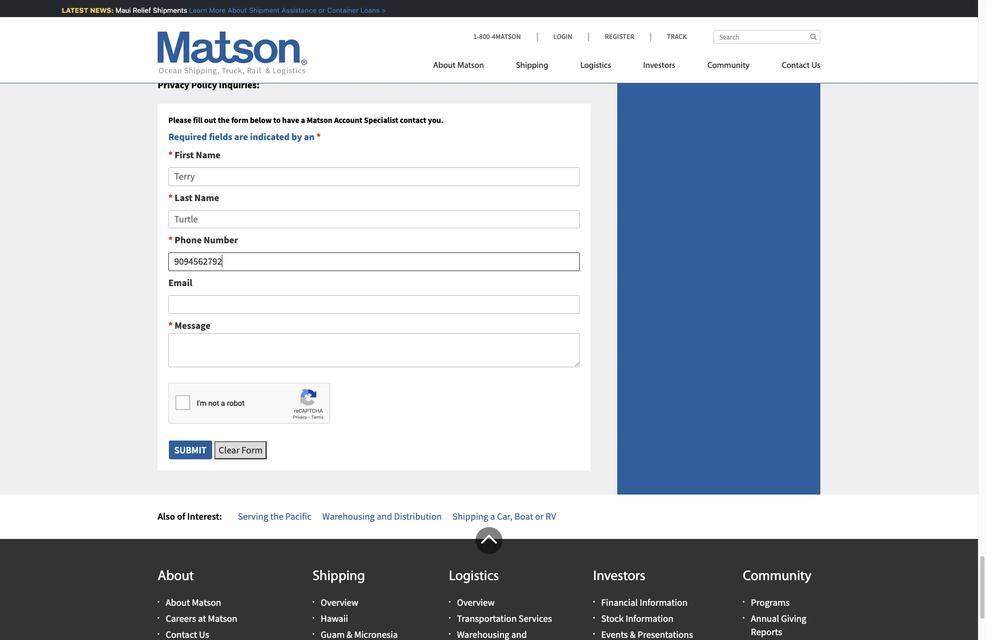 Task type: vqa. For each thing, say whether or not it's contained in the screenshot.
LongBeach Image at the bottom right of page
no



Task type: describe. For each thing, give the bounding box(es) containing it.
web
[[515, 52, 532, 65]]

maui
[[112, 6, 128, 14]]

contact us
[[158, 1, 222, 16]]

any
[[203, 22, 218, 34]]

our
[[301, 22, 315, 34]]

pacific
[[286, 510, 312, 522]]

message
[[175, 319, 211, 331]]

about matson
[[433, 62, 484, 70]]

complete
[[460, 52, 498, 65]]

top menu navigation
[[433, 56, 821, 78]]

policy
[[191, 79, 217, 91]]

form inside if you have any questions regarding our privacy policy, need to access the policy in an alternative format due to a disability, or if you would like to access, update, or delete your personal information, please email us at general_info@matson.com , contact us by telephone at 1-800-4-matson , or complete the web form below.
[[534, 52, 553, 65]]

to right "need"
[[399, 22, 407, 34]]

1 , from the left
[[266, 52, 269, 65]]

matson inside the please fill out the form below to have a matson account specialist contact you. required fields are indicated by an *
[[307, 115, 333, 125]]

fields
[[209, 130, 233, 143]]

the left web
[[500, 52, 513, 65]]

phone
[[175, 234, 202, 246]]

general_info@matson.com
[[158, 52, 266, 65]]

stock
[[602, 612, 624, 625]]

1 vertical spatial you
[[233, 37, 248, 49]]

overview for shipping
[[321, 596, 359, 609]]

serving
[[238, 510, 268, 522]]

* message
[[168, 319, 211, 331]]

relief
[[130, 6, 148, 14]]

financial information link
[[602, 596, 688, 609]]

if
[[226, 37, 231, 49]]

about matson link for careers at matson link on the left bottom
[[166, 596, 221, 609]]

* phone number
[[168, 234, 238, 246]]

format
[[545, 22, 572, 34]]

shipment
[[246, 6, 276, 14]]

register
[[605, 32, 635, 41]]

2 , from the left
[[446, 52, 448, 65]]

by inside the please fill out the form below to have a matson account specialist contact you. required fields are indicated by an *
[[292, 130, 302, 143]]

please
[[168, 115, 192, 125]]

1 vertical spatial us
[[303, 52, 312, 65]]

shipping link
[[500, 56, 565, 78]]

about matson careers at matson
[[166, 596, 237, 625]]

contact us
[[782, 62, 821, 70]]

if
[[158, 22, 163, 34]]

logistics inside footer
[[449, 569, 499, 584]]

community inside top menu navigation
[[708, 62, 750, 70]]

0 vertical spatial 1-
[[474, 32, 479, 41]]

login link
[[537, 32, 589, 41]]

careers at matson link
[[166, 612, 237, 625]]

update,
[[334, 37, 365, 49]]

form inside the please fill out the form below to have a matson account specialist contact you. required fields are indicated by an *
[[231, 115, 249, 125]]

or left if
[[216, 37, 224, 49]]

* last name
[[168, 191, 219, 204]]

container
[[324, 6, 355, 14]]

or left rv
[[535, 510, 544, 522]]

hawaii
[[321, 612, 348, 625]]

us
[[812, 62, 821, 70]]

of
[[177, 510, 185, 522]]

a inside the please fill out the form below to have a matson account specialist contact you. required fields are indicated by an *
[[301, 115, 305, 125]]

policy
[[452, 22, 476, 34]]

delete
[[377, 37, 402, 49]]

alternative
[[500, 22, 543, 34]]

0 vertical spatial information
[[640, 596, 688, 609]]

out
[[204, 115, 216, 125]]

policy,
[[348, 22, 375, 34]]

to right like
[[293, 37, 302, 49]]

1-800-4-matson link
[[378, 52, 446, 65]]

investors inside footer
[[594, 569, 646, 584]]

overview hawaii
[[321, 596, 359, 625]]

reports
[[751, 626, 783, 638]]

the up personal
[[437, 22, 450, 34]]

programs annual giving reports
[[751, 596, 807, 638]]

* first name
[[168, 149, 221, 161]]

personal
[[424, 37, 460, 49]]

have inside if you have any questions regarding our privacy policy, need to access the policy in an alternative format due to a disability, or if you would like to access, update, or delete your personal information, please email us at general_info@matson.com , contact us by telephone at 1-800-4-matson , or complete the web form below.
[[182, 22, 201, 34]]

800- inside if you have any questions regarding our privacy policy, need to access the policy in an alternative format due to a disability, or if you would like to access, update, or delete your personal information, please email us at general_info@matson.com , contact us by telephone at 1-800-4-matson , or complete the web form below.
[[386, 52, 403, 65]]

contact inside if you have any questions regarding our privacy policy, need to access the policy in an alternative format due to a disability, or if you would like to access, update, or delete your personal information, please email us at general_info@matson.com , contact us by telephone at 1-800-4-matson , or complete the web form below.
[[271, 52, 301, 65]]

below.
[[555, 52, 582, 65]]

an inside the please fill out the form below to have a matson account specialist contact you. required fields are indicated by an *
[[304, 130, 315, 143]]

please fill out the form below to have a matson account specialist contact you. required fields are indicated by an *
[[168, 115, 444, 143]]

0 horizontal spatial privacy
[[158, 79, 189, 91]]

Search search field
[[714, 30, 821, 44]]

inquiries:
[[219, 79, 260, 91]]

assistance
[[278, 6, 313, 14]]

* for last name
[[168, 191, 173, 204]]

overview link for shipping
[[321, 596, 359, 609]]

shipping inside footer
[[313, 569, 365, 584]]

account
[[334, 115, 363, 125]]

privacy policy inquiries:
[[158, 79, 260, 91]]

login
[[554, 32, 573, 41]]

logistics link
[[565, 56, 628, 78]]

you.
[[428, 115, 444, 125]]

car,
[[497, 510, 513, 522]]

overview for logistics
[[457, 596, 495, 609]]

warehousing and distribution link
[[322, 510, 442, 522]]

name for * first name
[[196, 149, 221, 161]]

below
[[250, 115, 272, 125]]

learn more about shipment assistance or container loans > link
[[186, 6, 383, 14]]

interest:
[[187, 510, 222, 522]]

indicated
[[250, 130, 290, 143]]

programs
[[751, 596, 790, 609]]

information,
[[462, 37, 512, 49]]

rv
[[546, 510, 556, 522]]

2 horizontal spatial at
[[577, 37, 585, 49]]

to inside the please fill out the form below to have a matson account specialist contact you. required fields are indicated by an *
[[273, 115, 281, 125]]

annual
[[751, 612, 780, 625]]

by inside if you have any questions regarding our privacy policy, need to access the policy in an alternative format due to a disability, or if you would like to access, update, or delete your personal information, please email us at general_info@matson.com , contact us by telephone at 1-800-4-matson , or complete the web form below.
[[314, 52, 324, 65]]

warehousing
[[322, 510, 375, 522]]

your
[[404, 37, 423, 49]]

would
[[250, 37, 275, 49]]

us
[[208, 1, 222, 16]]

about for about matson careers at matson
[[166, 596, 190, 609]]

if you have any questions regarding our privacy policy, need to access the policy in an alternative format due to a disability, or if you would like to access, update, or delete your personal information, please email us at general_info@matson.com , contact us by telephone at 1-800-4-matson , or complete the web form below.
[[158, 22, 590, 65]]

warehousing and distribution
[[322, 510, 442, 522]]

boat
[[515, 510, 534, 522]]



Task type: locate. For each thing, give the bounding box(es) containing it.
the left pacific
[[270, 510, 284, 522]]

1 vertical spatial a
[[301, 115, 305, 125]]

email
[[168, 277, 192, 289]]

0 horizontal spatial overview link
[[321, 596, 359, 609]]

* for phone number
[[168, 234, 173, 246]]

0 horizontal spatial us
[[303, 52, 312, 65]]

serving the pacific
[[238, 510, 312, 522]]

to
[[399, 22, 407, 34], [158, 37, 166, 49], [293, 37, 302, 49], [273, 115, 281, 125]]

overview inside overview transportation services
[[457, 596, 495, 609]]

financial
[[602, 596, 638, 609]]

information down financial information link
[[626, 612, 674, 625]]

an right indicated
[[304, 130, 315, 143]]

1- down delete
[[378, 52, 386, 65]]

0 vertical spatial form
[[534, 52, 553, 65]]

2 horizontal spatial a
[[491, 510, 495, 522]]

0 horizontal spatial by
[[292, 130, 302, 143]]

fill
[[193, 115, 203, 125]]

contact
[[271, 52, 301, 65], [400, 115, 427, 125]]

0 vertical spatial us
[[566, 37, 575, 49]]

latest
[[58, 6, 85, 14]]

backtop image
[[476, 527, 503, 554]]

contact inside the please fill out the form below to have a matson account specialist contact you. required fields are indicated by an *
[[400, 115, 427, 125]]

serving the pacific link
[[238, 510, 312, 522]]

us up below.
[[566, 37, 575, 49]]

logistics inside top menu navigation
[[581, 62, 612, 70]]

1 horizontal spatial you
[[233, 37, 248, 49]]

>
[[378, 6, 383, 14]]

0 horizontal spatial logistics
[[449, 569, 499, 584]]

1 vertical spatial an
[[304, 130, 315, 143]]

investors link
[[628, 56, 692, 78]]

contact
[[782, 62, 810, 70]]

0 horizontal spatial you
[[165, 22, 180, 34]]

0 vertical spatial logistics
[[581, 62, 612, 70]]

services
[[519, 612, 552, 625]]

contact down like
[[271, 52, 301, 65]]

name right last
[[195, 191, 219, 204]]

community inside footer
[[743, 569, 812, 584]]

more
[[206, 6, 222, 14]]

2 vertical spatial at
[[198, 612, 206, 625]]

section
[[604, 0, 834, 495]]

1 vertical spatial investors
[[594, 569, 646, 584]]

0 vertical spatial about matson link
[[433, 56, 500, 78]]

like
[[277, 37, 291, 49]]

1 horizontal spatial shipping
[[453, 510, 489, 522]]

a right below
[[301, 115, 305, 125]]

shipping down please
[[516, 62, 549, 70]]

* left last
[[168, 191, 173, 204]]

footer containing about
[[0, 527, 979, 640]]

access,
[[304, 37, 332, 49]]

1 vertical spatial at
[[368, 52, 376, 65]]

at
[[577, 37, 585, 49], [368, 52, 376, 65], [198, 612, 206, 625]]

1 horizontal spatial about matson link
[[433, 56, 500, 78]]

overview up transportation at the bottom
[[457, 596, 495, 609]]

logistics down the register link
[[581, 62, 612, 70]]

1-
[[474, 32, 479, 41], [378, 52, 386, 65]]

2 vertical spatial a
[[491, 510, 495, 522]]

shipments
[[150, 6, 184, 14]]

4-
[[403, 52, 411, 65]]

about matson link up careers at matson link on the left bottom
[[166, 596, 221, 609]]

about for about
[[158, 569, 194, 584]]

overview link for logistics
[[457, 596, 495, 609]]

please
[[514, 37, 540, 49]]

giving
[[782, 612, 807, 625]]

a
[[168, 37, 173, 49], [301, 115, 305, 125], [491, 510, 495, 522]]

matson up careers at matson link on the left bottom
[[192, 596, 221, 609]]

0 horizontal spatial ,
[[266, 52, 269, 65]]

an
[[488, 22, 498, 34], [304, 130, 315, 143]]

0 horizontal spatial contact
[[271, 52, 301, 65]]

matson inside top menu navigation
[[458, 62, 484, 70]]

regarding
[[261, 22, 299, 34]]

0 horizontal spatial shipping
[[313, 569, 365, 584]]

required
[[168, 130, 207, 143]]

learn
[[186, 6, 204, 14]]

due
[[574, 22, 590, 34]]

1 horizontal spatial privacy
[[317, 22, 346, 34]]

* right indicated
[[317, 130, 321, 143]]

matson left account
[[307, 115, 333, 125]]

contact us link
[[766, 56, 821, 78]]

shipping inside top menu navigation
[[516, 62, 549, 70]]

0 horizontal spatial form
[[231, 115, 249, 125]]

need
[[376, 22, 397, 34]]

overview link
[[321, 596, 359, 609], [457, 596, 495, 609]]

0 vertical spatial at
[[577, 37, 585, 49]]

about matson link down information, in the top of the page
[[433, 56, 500, 78]]

0 vertical spatial name
[[196, 149, 221, 161]]

* for message
[[168, 319, 173, 331]]

1 horizontal spatial have
[[282, 115, 300, 125]]

distribution
[[394, 510, 442, 522]]

latest news: maui relief shipments learn more about shipment assistance or container loans >
[[58, 6, 383, 14]]

specialist
[[364, 115, 399, 125]]

loans
[[357, 6, 377, 14]]

None text field
[[168, 167, 580, 186], [168, 210, 580, 229], [168, 253, 580, 271], [168, 333, 580, 367], [168, 167, 580, 186], [168, 210, 580, 229], [168, 253, 580, 271], [168, 333, 580, 367]]

2 overview from the left
[[457, 596, 495, 609]]

0 horizontal spatial about matson link
[[166, 596, 221, 609]]

name down fields
[[196, 149, 221, 161]]

1 horizontal spatial ,
[[446, 52, 448, 65]]

information
[[640, 596, 688, 609], [626, 612, 674, 625]]

1 vertical spatial form
[[231, 115, 249, 125]]

an inside if you have any questions regarding our privacy policy, need to access the policy in an alternative format due to a disability, or if you would like to access, update, or delete your personal information, please email us at general_info@matson.com , contact us by telephone at 1-800-4-matson , or complete the web form below.
[[488, 22, 498, 34]]

blue matson logo with ocean, shipping, truck, rail and logistics written beneath it. image
[[158, 32, 308, 75]]

1 horizontal spatial 1-
[[474, 32, 479, 41]]

community up the programs
[[743, 569, 812, 584]]

0 vertical spatial community
[[708, 62, 750, 70]]

also of interest:
[[158, 510, 222, 522]]

transportation
[[457, 612, 517, 625]]

a inside if you have any questions regarding our privacy policy, need to access the policy in an alternative format due to a disability, or if you would like to access, update, or delete your personal information, please email us at general_info@matson.com , contact us by telephone at 1-800-4-matson , or complete the web form below.
[[168, 37, 173, 49]]

2 overview link from the left
[[457, 596, 495, 609]]

1 horizontal spatial at
[[368, 52, 376, 65]]

shipping a car, boat or rv link
[[453, 510, 556, 522]]

by right indicated
[[292, 130, 302, 143]]

form
[[534, 52, 553, 65], [231, 115, 249, 125]]

privacy
[[317, 22, 346, 34], [158, 79, 189, 91]]

form up are at the top
[[231, 115, 249, 125]]

about matson link
[[433, 56, 500, 78], [166, 596, 221, 609]]

0 vertical spatial investors
[[644, 62, 676, 70]]

also
[[158, 510, 175, 522]]

about
[[224, 6, 244, 14], [433, 62, 456, 70], [158, 569, 194, 584], [166, 596, 190, 609]]

annual giving reports link
[[751, 612, 807, 638]]

about inside about matson careers at matson
[[166, 596, 190, 609]]

overview link up transportation at the bottom
[[457, 596, 495, 609]]

shipping up overview hawaii at the bottom of page
[[313, 569, 365, 584]]

1 vertical spatial community
[[743, 569, 812, 584]]

at down due
[[577, 37, 585, 49]]

hawaii link
[[321, 612, 348, 625]]

track
[[667, 32, 687, 41]]

register link
[[589, 32, 651, 41]]

contact left you.
[[400, 115, 427, 125]]

1 vertical spatial information
[[626, 612, 674, 625]]

matson right careers
[[208, 612, 237, 625]]

0 vertical spatial by
[[314, 52, 324, 65]]

1 vertical spatial logistics
[[449, 569, 499, 584]]

None button
[[168, 440, 213, 460]]

0 horizontal spatial at
[[198, 612, 206, 625]]

, down the would
[[266, 52, 269, 65]]

have up indicated
[[282, 115, 300, 125]]

0 horizontal spatial have
[[182, 22, 201, 34]]

* left phone
[[168, 234, 173, 246]]

0 vertical spatial shipping
[[516, 62, 549, 70]]

investors down track link
[[644, 62, 676, 70]]

telephone
[[326, 52, 367, 65]]

at right the telephone
[[368, 52, 376, 65]]

the right out
[[218, 115, 230, 125]]

shipping up backtop image at the bottom of page
[[453, 510, 489, 522]]

1 vertical spatial name
[[195, 191, 219, 204]]

1 horizontal spatial by
[[314, 52, 324, 65]]

questions
[[220, 22, 259, 34]]

at right careers
[[198, 612, 206, 625]]

1 vertical spatial about matson link
[[166, 596, 221, 609]]

4matson
[[492, 32, 521, 41]]

1- up complete
[[474, 32, 479, 41]]

news:
[[87, 6, 110, 14]]

investors up financial
[[594, 569, 646, 584]]

community down search search box
[[708, 62, 750, 70]]

contact
[[158, 1, 205, 16]]

in
[[478, 22, 486, 34]]

access
[[409, 22, 435, 34]]

1-800-4matson
[[474, 32, 521, 41]]

us down access,
[[303, 52, 312, 65]]

logistics down backtop image at the bottom of page
[[449, 569, 499, 584]]

, down personal
[[446, 52, 448, 65]]

1 vertical spatial have
[[282, 115, 300, 125]]

1 vertical spatial 1-
[[378, 52, 386, 65]]

matson down information, in the top of the page
[[458, 62, 484, 70]]

None reset field
[[215, 441, 267, 460]]

1 overview from the left
[[321, 596, 359, 609]]

Email text field
[[168, 295, 580, 314]]

0 horizontal spatial a
[[168, 37, 173, 49]]

0 vertical spatial an
[[488, 22, 498, 34]]

or down policy,
[[367, 37, 375, 49]]

0 vertical spatial 800-
[[479, 32, 492, 41]]

about inside top menu navigation
[[433, 62, 456, 70]]

have inside the please fill out the form below to have a matson account specialist contact you. required fields are indicated by an *
[[282, 115, 300, 125]]

0 vertical spatial privacy
[[317, 22, 346, 34]]

0 horizontal spatial 1-
[[378, 52, 386, 65]]

1 vertical spatial 800-
[[386, 52, 403, 65]]

and
[[377, 510, 392, 522]]

overview link up hawaii link
[[321, 596, 359, 609]]

stock information link
[[602, 612, 674, 625]]

1 vertical spatial by
[[292, 130, 302, 143]]

* left message
[[168, 319, 173, 331]]

shipping a car, boat or rv
[[453, 510, 556, 522]]

1- inside if you have any questions regarding our privacy policy, need to access the policy in an alternative format due to a disability, or if you would like to access, update, or delete your personal information, please email us at general_info@matson.com , contact us by telephone at 1-800-4-matson , or complete the web form below.
[[378, 52, 386, 65]]

the inside the please fill out the form below to have a matson account specialist contact you. required fields are indicated by an *
[[218, 115, 230, 125]]

a left 'car,'
[[491, 510, 495, 522]]

or
[[315, 6, 322, 14], [216, 37, 224, 49], [367, 37, 375, 49], [450, 52, 458, 65], [535, 510, 544, 522]]

shipping
[[516, 62, 549, 70], [453, 510, 489, 522], [313, 569, 365, 584]]

privacy inside if you have any questions regarding our privacy policy, need to access the policy in an alternative format due to a disability, or if you would like to access, update, or delete your personal information, please email us at general_info@matson.com , contact us by telephone at 1-800-4-matson , or complete the web form below.
[[317, 22, 346, 34]]

* left first
[[168, 149, 173, 161]]

or down personal
[[450, 52, 458, 65]]

1 horizontal spatial an
[[488, 22, 498, 34]]

at inside about matson careers at matson
[[198, 612, 206, 625]]

financial information stock information
[[602, 596, 688, 625]]

1 vertical spatial contact
[[400, 115, 427, 125]]

form down email
[[534, 52, 553, 65]]

by down access,
[[314, 52, 324, 65]]

disability,
[[175, 37, 214, 49]]

None search field
[[714, 30, 821, 44]]

1 horizontal spatial logistics
[[581, 62, 612, 70]]

track link
[[651, 32, 687, 41]]

last
[[175, 191, 193, 204]]

1 horizontal spatial 800-
[[479, 32, 492, 41]]

0 horizontal spatial overview
[[321, 596, 359, 609]]

0 vertical spatial you
[[165, 22, 180, 34]]

first
[[175, 149, 194, 161]]

footer
[[0, 527, 979, 640]]

transportation services link
[[457, 612, 552, 625]]

information up the stock information 'link'
[[640, 596, 688, 609]]

1 horizontal spatial overview
[[457, 596, 495, 609]]

privacy down the container
[[317, 22, 346, 34]]

1 horizontal spatial overview link
[[457, 596, 495, 609]]

about matson link for shipping link
[[433, 56, 500, 78]]

to down if
[[158, 37, 166, 49]]

1 overview link from the left
[[321, 596, 359, 609]]

privacy left policy
[[158, 79, 189, 91]]

careers
[[166, 612, 196, 625]]

a left disability,
[[168, 37, 173, 49]]

2 horizontal spatial shipping
[[516, 62, 549, 70]]

community link
[[692, 56, 766, 78]]

general_info@matson.com link
[[158, 52, 266, 65]]

search image
[[811, 33, 817, 40]]

or left the container
[[315, 6, 322, 14]]

0 vertical spatial a
[[168, 37, 173, 49]]

1 vertical spatial shipping
[[453, 510, 489, 522]]

2 vertical spatial shipping
[[313, 569, 365, 584]]

overview up hawaii link
[[321, 596, 359, 609]]

1 vertical spatial privacy
[[158, 79, 189, 91]]

programs link
[[751, 596, 790, 609]]

1 horizontal spatial us
[[566, 37, 575, 49]]

1 horizontal spatial a
[[301, 115, 305, 125]]

about for about matson
[[433, 62, 456, 70]]

* for first name
[[168, 149, 173, 161]]

1 horizontal spatial contact
[[400, 115, 427, 125]]

1-800-4matson link
[[474, 32, 537, 41]]

us
[[566, 37, 575, 49], [303, 52, 312, 65]]

number
[[204, 234, 238, 246]]

about matson link inside footer
[[166, 596, 221, 609]]

an right in
[[488, 22, 498, 34]]

have up disability,
[[182, 22, 201, 34]]

name for * last name
[[195, 191, 219, 204]]

0 vertical spatial have
[[182, 22, 201, 34]]

1 horizontal spatial form
[[534, 52, 553, 65]]

investors inside top menu navigation
[[644, 62, 676, 70]]

0 vertical spatial contact
[[271, 52, 301, 65]]

0 horizontal spatial an
[[304, 130, 315, 143]]

* inside the please fill out the form below to have a matson account specialist contact you. required fields are indicated by an *
[[317, 130, 321, 143]]

to right below
[[273, 115, 281, 125]]

0 horizontal spatial 800-
[[386, 52, 403, 65]]



